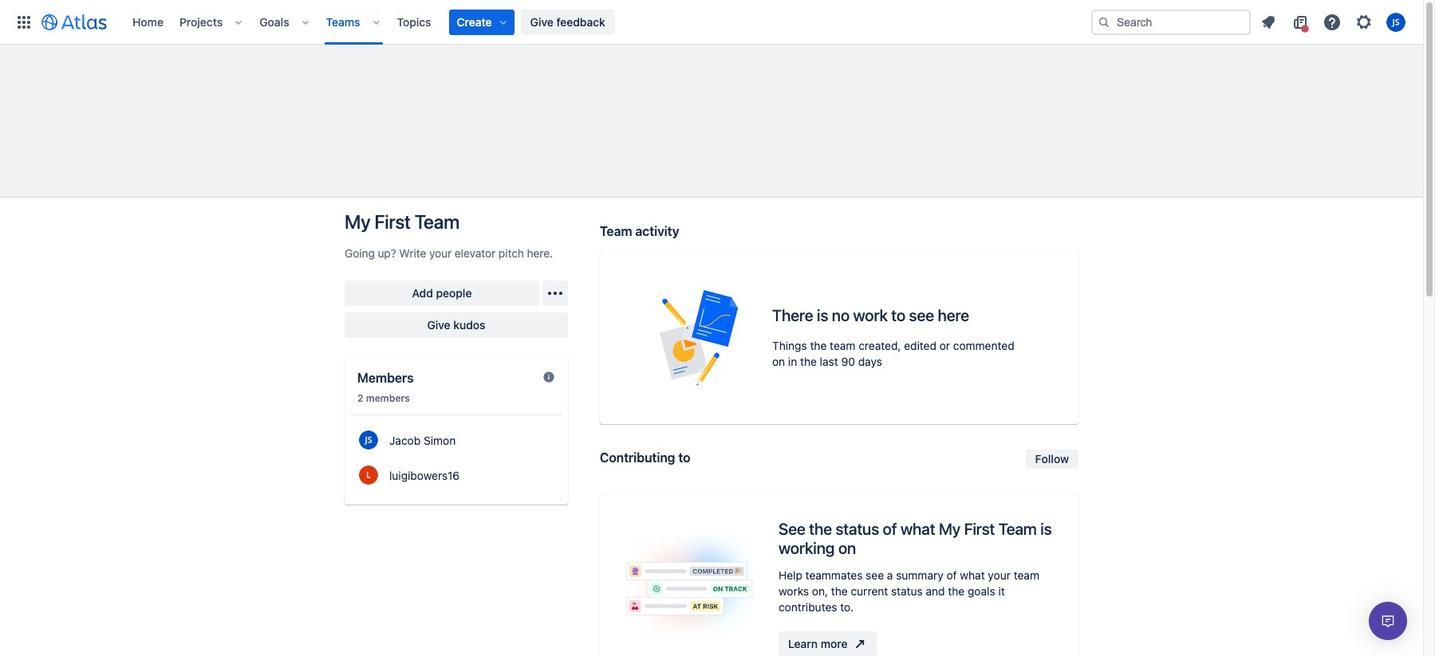 Task type: locate. For each thing, give the bounding box(es) containing it.
luigibowers16 link
[[351, 460, 562, 492]]

0 horizontal spatial see
[[866, 569, 884, 582]]

give left kudos
[[427, 318, 451, 332]]

to.
[[841, 601, 854, 614]]

0 vertical spatial is
[[817, 306, 828, 325]]

help
[[779, 569, 803, 582]]

create button
[[449, 9, 514, 35]]

2 horizontal spatial team
[[999, 520, 1037, 539]]

is inside see the status of what my first team is working on
[[1041, 520, 1052, 539]]

more
[[821, 638, 848, 651]]

your right write
[[429, 247, 452, 260]]

is
[[817, 306, 828, 325], [1041, 520, 1052, 539]]

1 horizontal spatial my
[[939, 520, 961, 539]]

commented
[[953, 339, 1015, 353]]

see left the a
[[866, 569, 884, 582]]

1 horizontal spatial team
[[1014, 569, 1040, 582]]

status
[[836, 520, 879, 539], [891, 585, 923, 598]]

give kudos
[[427, 318, 486, 332]]

simon
[[424, 434, 456, 448]]

my up summary
[[939, 520, 961, 539]]

0 horizontal spatial of
[[883, 520, 897, 539]]

1 vertical spatial your
[[988, 569, 1011, 582]]

0 vertical spatial your
[[429, 247, 452, 260]]

or
[[940, 339, 950, 353]]

add people button
[[345, 281, 539, 306]]

goals link
[[255, 9, 294, 35]]

contributing to
[[600, 451, 691, 465]]

help teammates see a summary of what your team works on, the current status and the goals it contributes to.
[[779, 569, 1040, 614]]

1 vertical spatial team
[[1014, 569, 1040, 582]]

0 vertical spatial what
[[901, 520, 935, 539]]

edited
[[904, 339, 937, 353]]

1 horizontal spatial is
[[1041, 520, 1052, 539]]

settings image
[[1355, 12, 1374, 32]]

see
[[909, 306, 934, 325], [866, 569, 884, 582]]

what up goals
[[960, 569, 985, 582]]

1 horizontal spatial what
[[960, 569, 985, 582]]

first up up?
[[375, 211, 411, 233]]

Search field
[[1092, 9, 1251, 35]]

the
[[810, 339, 827, 353], [800, 355, 817, 369], [809, 520, 832, 539], [831, 585, 848, 598], [948, 585, 965, 598]]

of up the a
[[883, 520, 897, 539]]

in
[[788, 355, 797, 369]]

1 horizontal spatial give
[[530, 15, 554, 28]]

team
[[830, 339, 856, 353], [1014, 569, 1040, 582]]

0 horizontal spatial first
[[375, 211, 411, 233]]

1 vertical spatial give
[[427, 318, 451, 332]]

here.
[[527, 247, 553, 260]]

1 vertical spatial on
[[839, 539, 856, 558]]

what
[[901, 520, 935, 539], [960, 569, 985, 582]]

home link
[[128, 9, 168, 35]]

0 vertical spatial give
[[530, 15, 554, 28]]

write
[[399, 247, 426, 260]]

the up working
[[809, 520, 832, 539]]

give for give feedback
[[530, 15, 554, 28]]

things the team created, edited or commented on in the last 90 days
[[772, 339, 1015, 369]]

to right 'contributing'
[[678, 451, 691, 465]]

on left in
[[772, 355, 785, 369]]

the up last
[[810, 339, 827, 353]]

first inside see the status of what my first team is working on
[[964, 520, 995, 539]]

90
[[841, 355, 855, 369]]

team left activity
[[600, 224, 632, 239]]

create
[[457, 15, 492, 28]]

0 horizontal spatial what
[[901, 520, 935, 539]]

your up it
[[988, 569, 1011, 582]]

0 vertical spatial of
[[883, 520, 897, 539]]

status up teammates
[[836, 520, 879, 539]]

0 vertical spatial first
[[375, 211, 411, 233]]

activity
[[635, 224, 679, 239]]

0 horizontal spatial to
[[678, 451, 691, 465]]

give inside 'button'
[[427, 318, 451, 332]]

1 horizontal spatial status
[[891, 585, 923, 598]]

0 horizontal spatial is
[[817, 306, 828, 325]]

jacob simon
[[389, 434, 456, 448]]

luigibowers16
[[389, 469, 460, 483]]

works
[[779, 585, 809, 598]]

work
[[853, 306, 888, 325]]

1 horizontal spatial first
[[964, 520, 995, 539]]

status down summary
[[891, 585, 923, 598]]

team inside things the team created, edited or commented on in the last 90 days
[[830, 339, 856, 353]]

0 vertical spatial to
[[892, 306, 906, 325]]

banner
[[0, 0, 1424, 45]]

1 horizontal spatial your
[[988, 569, 1011, 582]]

0 horizontal spatial team
[[830, 339, 856, 353]]

your
[[429, 247, 452, 260], [988, 569, 1011, 582]]

members
[[366, 393, 410, 405]]

is down follow button
[[1041, 520, 1052, 539]]

team up it
[[999, 520, 1037, 539]]

team
[[415, 211, 460, 233], [600, 224, 632, 239], [999, 520, 1037, 539]]

give inside button
[[530, 15, 554, 28]]

of right summary
[[947, 569, 957, 582]]

up?
[[378, 247, 396, 260]]

the inside see the status of what my first team is working on
[[809, 520, 832, 539]]

1 vertical spatial is
[[1041, 520, 1052, 539]]

first up goals
[[964, 520, 995, 539]]

my first team
[[345, 211, 460, 233]]

elevator
[[455, 247, 496, 260]]

1 vertical spatial see
[[866, 569, 884, 582]]

1 vertical spatial what
[[960, 569, 985, 582]]

1 horizontal spatial on
[[839, 539, 856, 558]]

my up going
[[345, 211, 371, 233]]

top element
[[10, 0, 1092, 44]]

1 horizontal spatial to
[[892, 306, 906, 325]]

what up summary
[[901, 520, 935, 539]]

0 vertical spatial status
[[836, 520, 879, 539]]

team up going up? write your elevator pitch here.
[[415, 211, 460, 233]]

on up teammates
[[839, 539, 856, 558]]

1 vertical spatial first
[[964, 520, 995, 539]]

contributes
[[779, 601, 837, 614]]

and
[[926, 585, 945, 598]]

team inside help teammates see a summary of what your team works on, the current status and the goals it contributes to.
[[1014, 569, 1040, 582]]

of
[[883, 520, 897, 539], [947, 569, 957, 582]]

is left 'no' at the top of page
[[817, 306, 828, 325]]

1 vertical spatial status
[[891, 585, 923, 598]]

open intercom messenger image
[[1379, 612, 1398, 631]]

give feedback button
[[521, 9, 615, 35]]

0 vertical spatial team
[[830, 339, 856, 353]]

members
[[357, 371, 414, 385]]

follow button
[[1026, 450, 1079, 469]]

see the status of what my first team is working on
[[779, 520, 1052, 558]]

0 horizontal spatial give
[[427, 318, 451, 332]]

a
[[887, 569, 893, 582]]

there
[[772, 306, 813, 325]]

give feedback
[[530, 15, 605, 28]]

1 vertical spatial of
[[947, 569, 957, 582]]

to
[[892, 306, 906, 325], [678, 451, 691, 465]]

0 horizontal spatial my
[[345, 211, 371, 233]]

1 horizontal spatial see
[[909, 306, 934, 325]]

first
[[375, 211, 411, 233], [964, 520, 995, 539]]

1 vertical spatial my
[[939, 520, 961, 539]]

your inside help teammates see a summary of what your team works on, the current status and the goals it contributes to.
[[988, 569, 1011, 582]]

0 horizontal spatial on
[[772, 355, 785, 369]]

learn more
[[788, 638, 848, 651]]

on inside see the status of what my first team is working on
[[839, 539, 856, 558]]

give
[[530, 15, 554, 28], [427, 318, 451, 332]]

add
[[412, 286, 433, 300]]

my
[[345, 211, 371, 233], [939, 520, 961, 539]]

0 vertical spatial on
[[772, 355, 785, 369]]

see inside help teammates see a summary of what your team works on, the current status and the goals it contributes to.
[[866, 569, 884, 582]]

the right 'and'
[[948, 585, 965, 598]]

no
[[832, 306, 850, 325]]

2
[[357, 393, 364, 405]]

see up "edited"
[[909, 306, 934, 325]]

0 horizontal spatial status
[[836, 520, 879, 539]]

give left 'feedback'
[[530, 15, 554, 28]]

kudos
[[453, 318, 486, 332]]

actions image
[[546, 284, 565, 303]]

to right work
[[892, 306, 906, 325]]

projects link
[[175, 9, 228, 35]]

on
[[772, 355, 785, 369], [839, 539, 856, 558]]

1 horizontal spatial of
[[947, 569, 957, 582]]



Task type: vqa. For each thing, say whether or not it's contained in the screenshot.
"To" to the bottom
yes



Task type: describe. For each thing, give the bounding box(es) containing it.
jacob simon link
[[351, 425, 562, 457]]

add people
[[412, 286, 472, 300]]

2 members
[[357, 393, 410, 405]]

search image
[[1098, 16, 1111, 28]]

of inside help teammates see a summary of what your team works on, the current status and the goals it contributes to.
[[947, 569, 957, 582]]

projects
[[180, 15, 223, 28]]

0 horizontal spatial team
[[415, 211, 460, 233]]

last
[[820, 355, 838, 369]]

status inside see the status of what my first team is working on
[[836, 520, 879, 539]]

team activity
[[600, 224, 679, 239]]

my inside see the status of what my first team is working on
[[939, 520, 961, 539]]

the right in
[[800, 355, 817, 369]]

working
[[779, 539, 835, 558]]

switch to... image
[[14, 12, 34, 32]]

see
[[779, 520, 806, 539]]

contributing
[[600, 451, 675, 465]]

home
[[132, 15, 164, 28]]

going up? write your elevator pitch here.
[[345, 247, 553, 260]]

summary
[[896, 569, 944, 582]]

current
[[851, 585, 888, 598]]

on inside things the team created, edited or commented on in the last 90 days
[[772, 355, 785, 369]]

on,
[[812, 585, 828, 598]]

pitch
[[499, 247, 524, 260]]

give kudos button
[[345, 313, 568, 338]]

teams link
[[321, 9, 365, 35]]

0 horizontal spatial your
[[429, 247, 452, 260]]

what inside see the status of what my first team is working on
[[901, 520, 935, 539]]

1 horizontal spatial team
[[600, 224, 632, 239]]

learn more link
[[779, 632, 877, 657]]

0 vertical spatial see
[[909, 306, 934, 325]]

created,
[[859, 339, 901, 353]]

status inside help teammates see a summary of what your team works on, the current status and the goals it contributes to.
[[891, 585, 923, 598]]

days
[[858, 355, 882, 369]]

topics
[[397, 15, 431, 28]]

here
[[938, 306, 969, 325]]

banner containing home
[[0, 0, 1424, 45]]

give for give kudos
[[427, 318, 451, 332]]

people
[[436, 286, 472, 300]]

jacob simon button
[[389, 433, 523, 449]]

teams
[[326, 15, 360, 28]]

topics link
[[392, 9, 436, 35]]

there is no work to see here
[[772, 306, 969, 325]]

the down teammates
[[831, 585, 848, 598]]

follow
[[1035, 452, 1069, 466]]

feedback
[[557, 15, 605, 28]]

it
[[999, 585, 1005, 598]]

luigibowers16 button
[[389, 468, 523, 484]]

learn
[[788, 638, 818, 651]]

of inside see the status of what my first team is working on
[[883, 520, 897, 539]]

goals
[[260, 15, 289, 28]]

notifications image
[[1259, 12, 1278, 32]]

0 vertical spatial my
[[345, 211, 371, 233]]

what inside help teammates see a summary of what your team works on, the current status and the goals it contributes to.
[[960, 569, 985, 582]]

account image
[[1387, 12, 1406, 32]]

things
[[772, 339, 807, 353]]

1 vertical spatial to
[[678, 451, 691, 465]]

going
[[345, 247, 375, 260]]

goals
[[968, 585, 996, 598]]

team inside see the status of what my first team is working on
[[999, 520, 1037, 539]]

teammates
[[806, 569, 863, 582]]

jacob
[[389, 434, 421, 448]]

help image
[[1323, 12, 1342, 32]]



